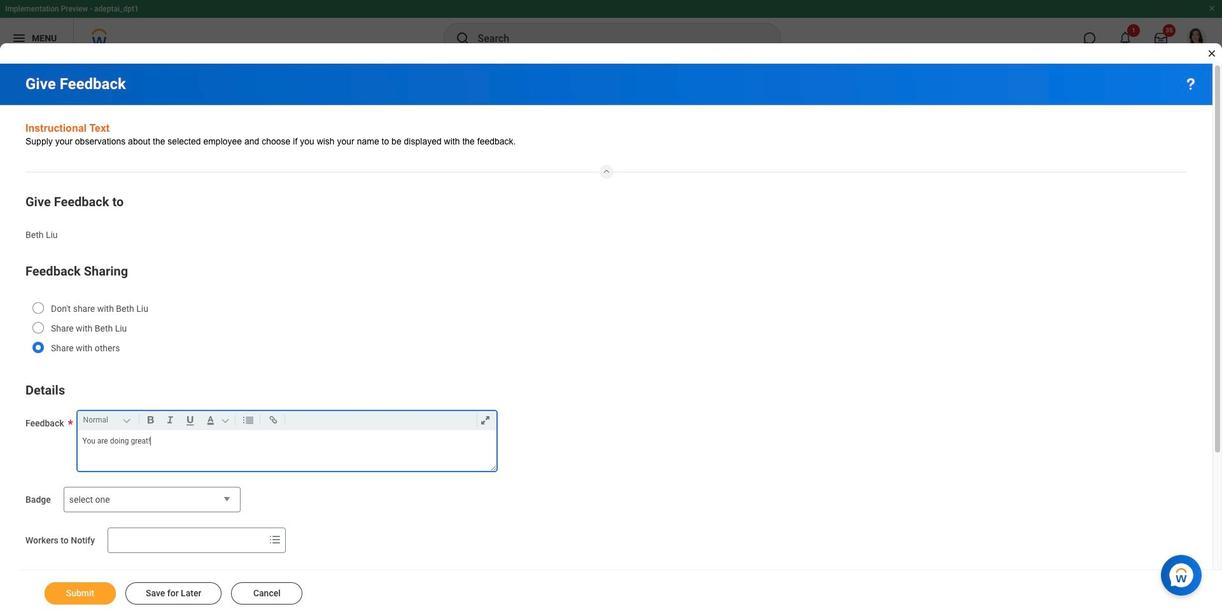 Task type: describe. For each thing, give the bounding box(es) containing it.
Search field
[[108, 529, 265, 552]]

prompts image
[[267, 532, 283, 548]]

bold image
[[142, 413, 159, 428]]

start guided tours image
[[1183, 76, 1199, 92]]

underline image
[[181, 413, 199, 428]]

link image
[[265, 413, 282, 428]]

profile logan mcneil element
[[1179, 24, 1215, 52]]

chevron up image
[[599, 165, 614, 175]]

italic image
[[161, 413, 179, 428]]

maximize image
[[477, 413, 494, 428]]

inbox large image
[[1155, 32, 1168, 45]]



Task type: locate. For each thing, give the bounding box(es) containing it.
action bar region
[[19, 570, 1222, 616]]

close environment banner image
[[1208, 4, 1216, 12]]

main content
[[0, 64, 1222, 616]]

group
[[25, 191, 1187, 246], [25, 261, 1187, 365], [25, 380, 1187, 472], [81, 411, 499, 431]]

workday assistant region
[[1161, 550, 1207, 596]]

banner
[[0, 0, 1222, 59]]

bulleted list image
[[240, 413, 257, 428]]

beth liu element
[[25, 227, 58, 240]]

close give feedback image
[[1207, 48, 1217, 59]]

search image
[[455, 31, 470, 46]]

Feedback text field
[[77, 431, 496, 471]]

dialog
[[0, 0, 1222, 616]]

notifications large image
[[1119, 32, 1132, 45]]



Task type: vqa. For each thing, say whether or not it's contained in the screenshot.
prompts image
yes



